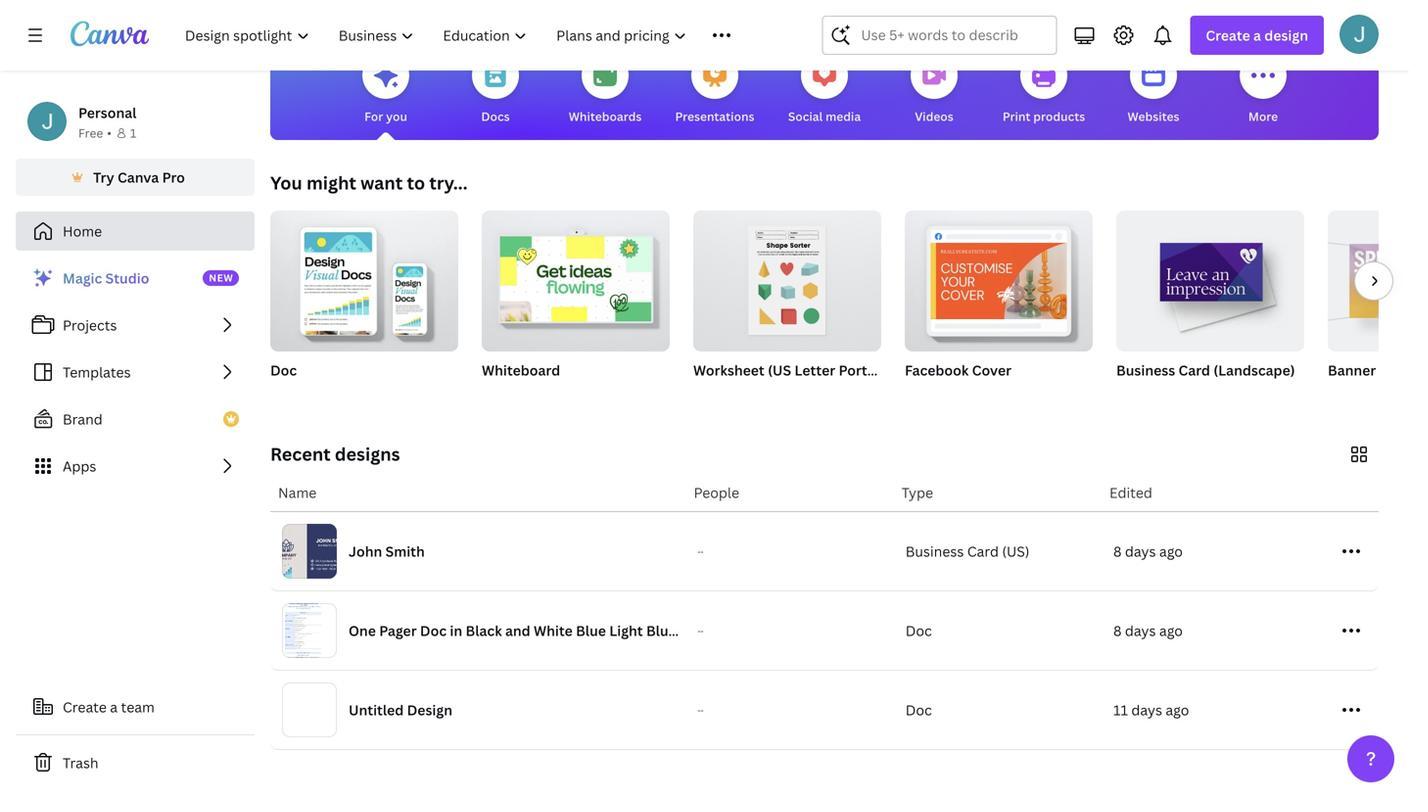 Task type: describe. For each thing, give the bounding box(es) containing it.
type
[[902, 484, 934, 502]]

try...
[[430, 171, 468, 195]]

more
[[1249, 108, 1279, 124]]

worksheet (us letter portrait)
[[694, 361, 896, 380]]

home link
[[16, 212, 255, 251]]

create for create a team
[[63, 698, 107, 717]]

john smith
[[349, 542, 425, 561]]

videos button
[[911, 38, 958, 140]]

untitled
[[349, 701, 404, 720]]

john smith image
[[1340, 14, 1380, 54]]

-- for one pager doc in black and white blue light blue classic professional style
[[698, 626, 704, 636]]

for
[[365, 108, 383, 124]]

you might want to try...
[[270, 171, 468, 195]]

black
[[466, 622, 502, 640]]

try
[[93, 168, 114, 187]]

whiteboards
[[569, 108, 642, 124]]

professional
[[730, 622, 813, 640]]

magic studio
[[63, 269, 149, 288]]

facebook cover
[[905, 361, 1012, 380]]

try canva pro
[[93, 168, 185, 187]]

print products button
[[1003, 38, 1086, 140]]

doc group
[[270, 203, 459, 405]]

11 days ago
[[1114, 701, 1190, 720]]

design
[[1265, 26, 1309, 45]]

create a team
[[63, 698, 155, 717]]

light
[[610, 622, 643, 640]]

banner (landscape) group
[[1329, 211, 1411, 405]]

docs button
[[472, 38, 519, 140]]

banner (land
[[1329, 361, 1411, 380]]

trash link
[[16, 744, 255, 783]]

brand link
[[16, 400, 255, 439]]

a for design
[[1254, 26, 1262, 45]]

recent
[[270, 442, 331, 466]]

(land
[[1380, 361, 1411, 380]]

products
[[1034, 108, 1086, 124]]

-- for john smith
[[698, 546, 704, 557]]

websites
[[1128, 108, 1180, 124]]

list containing magic studio
[[16, 259, 255, 486]]

8 days ago for doc
[[1114, 622, 1184, 640]]

websites button
[[1128, 38, 1180, 140]]

create a design button
[[1191, 16, 1325, 55]]

create a team button
[[16, 688, 255, 727]]

create a design
[[1206, 26, 1309, 45]]

new
[[209, 271, 233, 285]]

social media
[[789, 108, 861, 124]]

untitled design
[[349, 701, 453, 720]]

(us)
[[1003, 542, 1030, 561]]

ago for untitled design
[[1166, 701, 1190, 720]]

whiteboard
[[482, 361, 561, 380]]

white
[[534, 622, 573, 640]]

social
[[789, 108, 823, 124]]

name
[[278, 484, 317, 502]]

create for create a design
[[1206, 26, 1251, 45]]

whiteboard group
[[482, 203, 670, 405]]

letter
[[795, 361, 836, 380]]

days for one pager doc in black and white blue light blue classic professional style
[[1126, 622, 1157, 640]]

home
[[63, 222, 102, 241]]

style
[[816, 622, 850, 640]]

whiteboards button
[[569, 38, 642, 140]]

want
[[361, 171, 403, 195]]

more button
[[1240, 38, 1287, 140]]

facebook cover group
[[905, 203, 1093, 405]]

•
[[107, 125, 112, 141]]

people
[[694, 484, 740, 502]]

team
[[121, 698, 155, 717]]

ago for one pager doc in black and white blue light blue classic professional style
[[1160, 622, 1184, 640]]

print
[[1003, 108, 1031, 124]]

1 blue from the left
[[576, 622, 606, 640]]

design
[[407, 701, 453, 720]]

media
[[826, 108, 861, 124]]

(us
[[768, 361, 792, 380]]

11
[[1114, 701, 1129, 720]]

projects
[[63, 316, 117, 335]]



Task type: vqa. For each thing, say whether or not it's contained in the screenshot.


Task type: locate. For each thing, give the bounding box(es) containing it.
a
[[1254, 26, 1262, 45], [110, 698, 118, 717]]

0 horizontal spatial a
[[110, 698, 118, 717]]

apps
[[63, 457, 96, 476]]

templates
[[63, 363, 131, 382]]

magic
[[63, 269, 102, 288]]

presentations button
[[676, 38, 755, 140]]

for you button
[[363, 38, 410, 140]]

8 days ago down the 'edited' on the right bottom of the page
[[1114, 542, 1184, 561]]

1 vertical spatial a
[[110, 698, 118, 717]]

worksheet
[[694, 361, 765, 380]]

2 8 from the top
[[1114, 622, 1122, 640]]

group
[[270, 203, 459, 352], [482, 203, 670, 352], [694, 203, 882, 352], [905, 203, 1093, 352], [1117, 203, 1306, 352], [1329, 211, 1411, 352]]

studio
[[105, 269, 149, 288]]

8 up the 11
[[1114, 622, 1122, 640]]

8 for doc
[[1114, 622, 1122, 640]]

1
[[130, 125, 136, 141]]

presentations
[[676, 108, 755, 124]]

group for facebook cover
[[905, 203, 1093, 352]]

card for (us)
[[968, 542, 999, 561]]

days for untitled design
[[1132, 701, 1163, 720]]

2 blue from the left
[[647, 622, 677, 640]]

create left team
[[63, 698, 107, 717]]

you
[[386, 108, 407, 124]]

business
[[1117, 361, 1176, 380], [906, 542, 964, 561]]

2 -- from the top
[[698, 626, 704, 636]]

card for (landscape)
[[1179, 361, 1211, 380]]

brand
[[63, 410, 103, 429]]

worksheet (us letter portrait) group
[[694, 203, 896, 405]]

-- for untitled design
[[698, 705, 704, 716]]

1 8 days ago from the top
[[1114, 542, 1184, 561]]

0 vertical spatial 8 days ago
[[1114, 542, 1184, 561]]

social media button
[[789, 38, 861, 140]]

business inside group
[[1117, 361, 1176, 380]]

-- down classic
[[698, 705, 704, 716]]

8 down the 'edited' on the right bottom of the page
[[1114, 542, 1122, 561]]

you
[[270, 171, 303, 195]]

personal
[[78, 103, 137, 122]]

0 vertical spatial days
[[1126, 542, 1157, 561]]

a left design
[[1254, 26, 1262, 45]]

2 8 days ago from the top
[[1114, 622, 1184, 640]]

facebook
[[905, 361, 969, 380]]

create left design
[[1206, 26, 1251, 45]]

templates link
[[16, 353, 255, 392]]

1 horizontal spatial card
[[1179, 361, 1211, 380]]

0 vertical spatial ago
[[1160, 542, 1184, 561]]

days down the 'edited' on the right bottom of the page
[[1126, 542, 1157, 561]]

2 vertical spatial days
[[1132, 701, 1163, 720]]

in
[[450, 622, 463, 640]]

0 vertical spatial create
[[1206, 26, 1251, 45]]

and
[[506, 622, 531, 640]]

list
[[16, 259, 255, 486]]

business card (landscape)
[[1117, 361, 1296, 380]]

a inside dropdown button
[[1254, 26, 1262, 45]]

days right the 11
[[1132, 701, 1163, 720]]

create inside dropdown button
[[1206, 26, 1251, 45]]

try canva pro button
[[16, 159, 255, 196]]

card left (landscape)
[[1179, 361, 1211, 380]]

card left the "(us)"
[[968, 542, 999, 561]]

8 for business card (us)
[[1114, 542, 1122, 561]]

days for john smith
[[1126, 542, 1157, 561]]

None search field
[[822, 16, 1058, 55]]

1 horizontal spatial blue
[[647, 622, 677, 640]]

0 vertical spatial card
[[1179, 361, 1211, 380]]

8 days ago
[[1114, 542, 1184, 561], [1114, 622, 1184, 640]]

1 vertical spatial create
[[63, 698, 107, 717]]

0 horizontal spatial business
[[906, 542, 964, 561]]

0 vertical spatial business
[[1117, 361, 1176, 380]]

for you
[[365, 108, 407, 124]]

8 days ago up the "11 days ago" at right
[[1114, 622, 1184, 640]]

pro
[[162, 168, 185, 187]]

pager
[[379, 622, 417, 640]]

docs
[[481, 108, 510, 124]]

might
[[307, 171, 357, 195]]

1 horizontal spatial a
[[1254, 26, 1262, 45]]

card
[[1179, 361, 1211, 380], [968, 542, 999, 561]]

1 vertical spatial card
[[968, 542, 999, 561]]

free •
[[78, 125, 112, 141]]

a inside button
[[110, 698, 118, 717]]

0 horizontal spatial card
[[968, 542, 999, 561]]

ago for john smith
[[1160, 542, 1184, 561]]

doc inside group
[[270, 361, 297, 380]]

trash
[[63, 754, 99, 773]]

0 horizontal spatial create
[[63, 698, 107, 717]]

1 vertical spatial 8
[[1114, 622, 1122, 640]]

print products
[[1003, 108, 1086, 124]]

(landscape)
[[1214, 361, 1296, 380]]

one
[[349, 622, 376, 640]]

3 -- from the top
[[698, 705, 704, 716]]

1 -- from the top
[[698, 546, 704, 557]]

Search search field
[[862, 17, 1018, 54]]

doc
[[270, 361, 297, 380], [420, 622, 447, 640], [906, 622, 933, 640], [906, 701, 933, 720]]

1 vertical spatial business
[[906, 542, 964, 561]]

videos
[[915, 108, 954, 124]]

days up the "11 days ago" at right
[[1126, 622, 1157, 640]]

group for worksheet (us letter portrait)
[[694, 203, 882, 352]]

free
[[78, 125, 103, 141]]

one pager doc in black and white blue light blue classic professional style
[[349, 622, 850, 640]]

0 vertical spatial a
[[1254, 26, 1262, 45]]

business card (us)
[[906, 542, 1030, 561]]

group for doc
[[270, 203, 459, 352]]

banner
[[1329, 361, 1377, 380]]

-
[[698, 546, 701, 557], [701, 546, 704, 557], [698, 626, 701, 636], [701, 626, 704, 636], [698, 705, 701, 716], [701, 705, 704, 716]]

--
[[698, 546, 704, 557], [698, 626, 704, 636], [698, 705, 704, 716]]

recent designs
[[270, 442, 400, 466]]

to
[[407, 171, 425, 195]]

create inside button
[[63, 698, 107, 717]]

0 horizontal spatial blue
[[576, 622, 606, 640]]

business for business card (landscape)
[[1117, 361, 1176, 380]]

top level navigation element
[[172, 16, 775, 55], [172, 16, 775, 55]]

group for whiteboard
[[482, 203, 670, 352]]

1 vertical spatial --
[[698, 626, 704, 636]]

1 vertical spatial days
[[1126, 622, 1157, 640]]

8
[[1114, 542, 1122, 561], [1114, 622, 1122, 640]]

blue right light
[[647, 622, 677, 640]]

1 8 from the top
[[1114, 542, 1122, 561]]

days
[[1126, 542, 1157, 561], [1126, 622, 1157, 640], [1132, 701, 1163, 720]]

group inside worksheet (us letter portrait) group
[[694, 203, 882, 352]]

1 vertical spatial ago
[[1160, 622, 1184, 640]]

1 horizontal spatial create
[[1206, 26, 1251, 45]]

a for team
[[110, 698, 118, 717]]

1 horizontal spatial business
[[1117, 361, 1176, 380]]

designs
[[335, 442, 400, 466]]

business card (landscape) group
[[1117, 203, 1306, 405]]

blue left light
[[576, 622, 606, 640]]

john
[[349, 542, 382, 561]]

2 vertical spatial --
[[698, 705, 704, 716]]

canva
[[118, 168, 159, 187]]

-- down people
[[698, 546, 704, 557]]

cover
[[973, 361, 1012, 380]]

-- left professional
[[698, 626, 704, 636]]

8 days ago for business card (us)
[[1114, 542, 1184, 561]]

card inside business card (landscape) group
[[1179, 361, 1211, 380]]

portrait)
[[839, 361, 896, 380]]

0 vertical spatial --
[[698, 546, 704, 557]]

edited
[[1110, 484, 1153, 502]]

group for banner (land
[[1329, 211, 1411, 352]]

blue
[[576, 622, 606, 640], [647, 622, 677, 640]]

apps link
[[16, 447, 255, 486]]

0 vertical spatial 8
[[1114, 542, 1122, 561]]

business for business card (us)
[[906, 542, 964, 561]]

2 vertical spatial ago
[[1166, 701, 1190, 720]]

classic
[[680, 622, 727, 640]]

1 vertical spatial 8 days ago
[[1114, 622, 1184, 640]]

smith
[[386, 542, 425, 561]]

a left team
[[110, 698, 118, 717]]

projects link
[[16, 306, 255, 345]]



